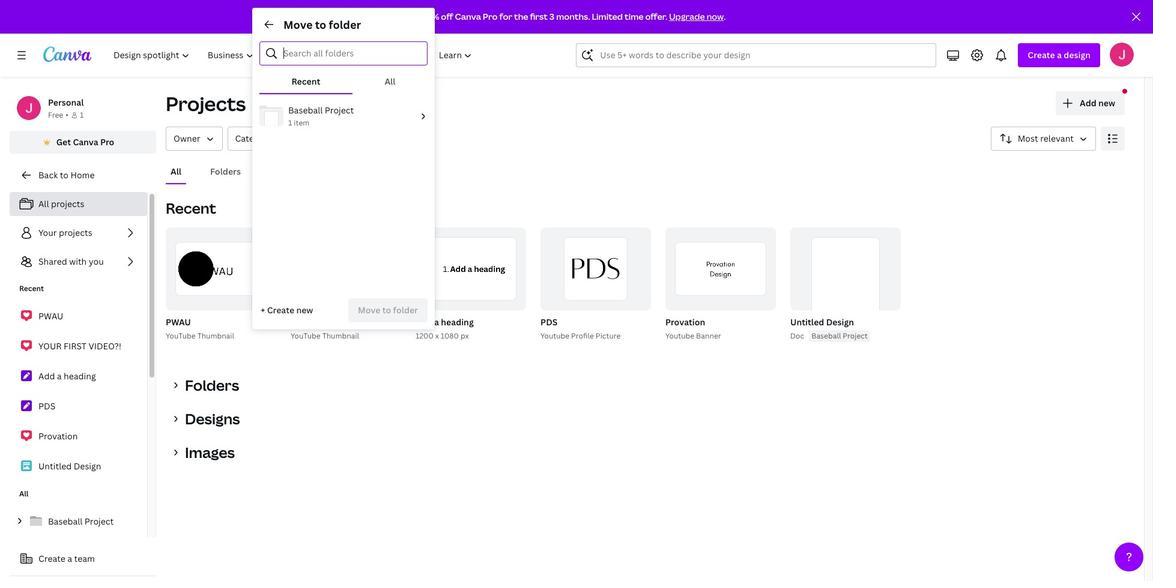Task type: vqa. For each thing, say whether or not it's contained in the screenshot.
review within the The Share And Review Student Assignments Directly In Schoology With Our Integration.
no



Task type: describe. For each thing, give the bounding box(es) containing it.
50%
[[421, 11, 440, 22]]

pwau for pwau youtube thumbnail
[[166, 317, 191, 328]]

add for add a heading 1200 x 1080 px
[[416, 317, 433, 328]]

project inside the baseball project 'link'
[[85, 516, 114, 528]]

get canva pro
[[56, 136, 114, 148]]

james peterson image
[[1111, 43, 1135, 67]]

list containing pwau
[[10, 304, 147, 480]]

projects
[[166, 91, 246, 117]]

most
[[1019, 133, 1039, 144]]

folders inside dropdown button
[[185, 376, 239, 395]]

baseball project 1 item
[[288, 105, 354, 128]]

a for add a heading 1200 x 1080 px
[[435, 317, 439, 328]]

projects for all projects
[[51, 198, 84, 210]]

a for add a heading
[[57, 371, 62, 382]]

provation youtube banner
[[666, 317, 722, 341]]

design
[[1065, 49, 1091, 61]]

first for your first video?!
[[64, 341, 87, 352]]

offer.
[[646, 11, 668, 22]]

Owner button
[[166, 127, 223, 151]]

owner
[[174, 133, 200, 144]]

untitled design button
[[791, 316, 855, 331]]

pwau for pwau
[[38, 311, 63, 322]]

shared with you link
[[10, 250, 147, 274]]

move to folder inside move to folder button
[[358, 305, 418, 316]]

canva inside get canva pro button
[[73, 136, 98, 148]]

add for add new
[[1081, 97, 1097, 109]]

a for create a team
[[67, 554, 72, 565]]

1080
[[441, 331, 459, 341]]

video?! for your first video?! youtube thumbnail
[[342, 317, 375, 328]]

all for left all button
[[171, 166, 182, 177]]

baseball inside 'link'
[[48, 516, 83, 528]]

back
[[38, 169, 58, 181]]

baseball project link
[[10, 510, 147, 535]]

free •
[[48, 110, 68, 120]]

add a heading link
[[10, 364, 147, 389]]

create a team
[[38, 554, 95, 565]]

.
[[724, 11, 726, 22]]

create for create a team
[[38, 554, 65, 565]]

0 vertical spatial to
[[315, 17, 327, 32]]

first
[[530, 11, 548, 22]]

team
[[74, 554, 95, 565]]

pds for pds
[[38, 401, 55, 412]]

most relevant
[[1019, 133, 1075, 144]]

pds for pds youtube profile picture
[[541, 317, 558, 328]]

1 of 2
[[501, 296, 518, 305]]

doc
[[791, 331, 805, 341]]

add a heading 1200 x 1080 px
[[416, 317, 474, 341]]

thumbnail inside your first video?! youtube thumbnail
[[323, 331, 359, 341]]

a for create a design
[[1058, 49, 1063, 61]]

your for your first video?! youtube thumbnail
[[291, 317, 314, 328]]

shared with you
[[38, 256, 104, 267]]

time
[[625, 11, 644, 22]]

images button
[[166, 441, 242, 465]]

top level navigation element
[[106, 43, 483, 67]]

provation for provation youtube banner
[[666, 317, 706, 328]]

back to home
[[38, 169, 95, 181]]

for
[[500, 11, 513, 22]]

1200
[[416, 331, 434, 341]]

0 vertical spatial canva
[[455, 11, 481, 22]]

new inside add new dropdown button
[[1099, 97, 1116, 109]]

+
[[261, 305, 265, 316]]

add new
[[1081, 97, 1116, 109]]

2
[[514, 296, 518, 305]]

limited
[[592, 11, 623, 22]]

upgrade now button
[[670, 11, 724, 22]]

+ create new
[[261, 305, 313, 316]]

Sort by button
[[992, 127, 1097, 151]]

pwau link
[[10, 304, 147, 329]]

untitled design link
[[10, 454, 147, 480]]

baseball project inside the baseball project 'link'
[[48, 516, 114, 528]]

recent button
[[260, 70, 353, 93]]

all projects link
[[10, 192, 147, 216]]

provation link
[[10, 424, 147, 450]]

free
[[48, 110, 63, 120]]

new inside + create new button
[[297, 305, 313, 316]]

pwau button
[[166, 316, 191, 331]]

pds button
[[541, 316, 558, 331]]

youtube for pds
[[541, 331, 570, 341]]

add new button
[[1057, 91, 1126, 115]]

heading for add a heading
[[64, 371, 96, 382]]

🎁
[[408, 11, 419, 22]]

designs button
[[166, 408, 247, 432]]

add a heading
[[38, 371, 96, 382]]

all projects
[[38, 198, 84, 210]]

your
[[38, 227, 57, 239]]

images
[[185, 443, 235, 463]]

create a design
[[1029, 49, 1091, 61]]

provation for provation
[[38, 431, 78, 442]]

add for add a heading
[[38, 371, 55, 382]]

Search search field
[[601, 44, 913, 67]]

youtube inside pwau youtube thumbnail
[[166, 331, 196, 341]]

your first video?! youtube thumbnail
[[291, 317, 375, 341]]

get canva pro button
[[10, 131, 156, 154]]



Task type: locate. For each thing, give the bounding box(es) containing it.
1 inside baseball project 1 item
[[288, 118, 292, 128]]

0 horizontal spatial new
[[297, 305, 313, 316]]

1 left of
[[501, 296, 505, 305]]

provation inside list
[[38, 431, 78, 442]]

1 vertical spatial provation
[[38, 431, 78, 442]]

design
[[827, 317, 855, 328], [74, 461, 101, 472]]

designs
[[185, 409, 240, 429]]

new up your first video?! youtube thumbnail
[[297, 305, 313, 316]]

a up x
[[435, 317, 439, 328]]

project down untitled design button
[[843, 331, 868, 341]]

untitled
[[791, 317, 825, 328], [38, 461, 72, 472]]

0 vertical spatial pro
[[483, 11, 498, 22]]

pro up back to home link
[[100, 136, 114, 148]]

1 vertical spatial video?!
[[89, 341, 121, 352]]

projects inside all projects link
[[51, 198, 84, 210]]

3
[[550, 11, 555, 22]]

1 vertical spatial design
[[74, 461, 101, 472]]

0 vertical spatial baseball project
[[812, 331, 868, 341]]

thumbnail inside pwau youtube thumbnail
[[198, 331, 234, 341]]

create a team button
[[10, 548, 156, 572]]

0 horizontal spatial first
[[64, 341, 87, 352]]

projects right your
[[59, 227, 92, 239]]

1 vertical spatial pds
[[38, 401, 55, 412]]

to
[[315, 17, 327, 32], [60, 169, 68, 181], [383, 305, 391, 316]]

1 horizontal spatial first
[[316, 317, 340, 328]]

0 vertical spatial video?!
[[342, 317, 375, 328]]

new down james peterson icon
[[1099, 97, 1116, 109]]

untitled inside untitled design button
[[791, 317, 825, 328]]

all inside list
[[38, 198, 49, 210]]

create left team
[[38, 554, 65, 565]]

1 vertical spatial untitled design
[[38, 461, 101, 472]]

1 vertical spatial create
[[267, 305, 295, 316]]

1 horizontal spatial 1
[[288, 118, 292, 128]]

off
[[441, 11, 454, 22]]

0 horizontal spatial untitled
[[38, 461, 72, 472]]

1 thumbnail from the left
[[198, 331, 234, 341]]

create inside button
[[267, 305, 295, 316]]

untitled design
[[791, 317, 855, 328], [38, 461, 101, 472]]

0 vertical spatial design
[[827, 317, 855, 328]]

0 horizontal spatial recent
[[19, 284, 44, 294]]

1 horizontal spatial video?!
[[342, 317, 375, 328]]

a down your first video?! link
[[57, 371, 62, 382]]

move up top level navigation element
[[284, 17, 313, 32]]

0 vertical spatial move to folder
[[284, 17, 361, 32]]

2 horizontal spatial recent
[[292, 76, 321, 87]]

folder up 1200
[[393, 305, 418, 316]]

design down provation link
[[74, 461, 101, 472]]

provation down pds link
[[38, 431, 78, 442]]

1 horizontal spatial untitled
[[791, 317, 825, 328]]

all button down search all folders search field
[[353, 70, 428, 93]]

0 horizontal spatial create
[[38, 554, 65, 565]]

pwau inside list
[[38, 311, 63, 322]]

with
[[69, 256, 87, 267]]

1 list from the top
[[10, 192, 147, 274]]

0 horizontal spatial baseball project
[[48, 516, 114, 528]]

0 vertical spatial folders
[[210, 166, 241, 177]]

0 horizontal spatial pwau
[[38, 311, 63, 322]]

banner
[[697, 331, 722, 341]]

1 horizontal spatial youtube
[[291, 331, 321, 341]]

to right your first video?! button
[[383, 305, 391, 316]]

0 horizontal spatial to
[[60, 169, 68, 181]]

1 horizontal spatial baseball
[[288, 105, 323, 116]]

untitled down provation link
[[38, 461, 72, 472]]

2 vertical spatial recent
[[19, 284, 44, 294]]

now
[[707, 11, 724, 22]]

folders down category
[[210, 166, 241, 177]]

all
[[385, 76, 396, 87], [171, 166, 182, 177], [38, 198, 49, 210], [19, 489, 29, 499]]

untitled design down provation link
[[38, 461, 101, 472]]

untitled inside untitled design link
[[38, 461, 72, 472]]

baseball down untitled design button
[[812, 331, 842, 341]]

0 vertical spatial move
[[284, 17, 313, 32]]

2 list from the top
[[10, 304, 147, 480]]

0 vertical spatial untitled design
[[791, 317, 855, 328]]

move to folder button
[[349, 299, 428, 323]]

0 vertical spatial list
[[10, 192, 147, 274]]

Category button
[[228, 127, 294, 151]]

baseball project inside baseball project button
[[812, 331, 868, 341]]

pro inside button
[[100, 136, 114, 148]]

1 right •
[[80, 110, 84, 120]]

folder up search all folders search field
[[329, 17, 361, 32]]

0 vertical spatial pds
[[541, 317, 558, 328]]

folder
[[329, 17, 361, 32], [393, 305, 418, 316]]

your down + create new
[[291, 317, 314, 328]]

0 vertical spatial first
[[316, 317, 340, 328]]

add inside add a heading 1200 x 1080 px
[[416, 317, 433, 328]]

0 horizontal spatial folder
[[329, 17, 361, 32]]

projects inside your projects link
[[59, 227, 92, 239]]

recent down shared
[[19, 284, 44, 294]]

first for your first video?! youtube thumbnail
[[316, 317, 340, 328]]

first right + create new button
[[316, 317, 340, 328]]

youtube
[[541, 331, 570, 341], [666, 331, 695, 341]]

all button down owner
[[166, 160, 186, 183]]

provation button
[[666, 316, 706, 331]]

1 horizontal spatial add
[[416, 317, 433, 328]]

baseball project button
[[810, 331, 871, 343]]

baseball inside baseball project 1 item
[[288, 105, 323, 116]]

upgrade
[[670, 11, 705, 22]]

provation inside the "provation youtube banner"
[[666, 317, 706, 328]]

item
[[294, 118, 310, 128]]

recent down folders button
[[166, 198, 216, 218]]

get
[[56, 136, 71, 148]]

baseball up create a team at the bottom of the page
[[48, 516, 83, 528]]

all for right all button
[[385, 76, 396, 87]]

0 vertical spatial create
[[1029, 49, 1056, 61]]

2 horizontal spatial project
[[843, 331, 868, 341]]

2 vertical spatial project
[[85, 516, 114, 528]]

pro left for at the top of page
[[483, 11, 498, 22]]

2 horizontal spatial 1
[[501, 296, 505, 305]]

create left 'design'
[[1029, 49, 1056, 61]]

pds youtube profile picture
[[541, 317, 621, 341]]

thumbnail
[[198, 331, 234, 341], [323, 331, 359, 341]]

youtube down pwau button
[[166, 331, 196, 341]]

0 horizontal spatial move
[[284, 17, 313, 32]]

1 horizontal spatial to
[[315, 17, 327, 32]]

video?! inside your first video?! youtube thumbnail
[[342, 317, 375, 328]]

youtube inside the "provation youtube banner"
[[666, 331, 695, 341]]

move up your first video?! youtube thumbnail
[[358, 305, 381, 316]]

the
[[514, 11, 529, 22]]

folders button
[[206, 160, 246, 183]]

pds inside pds youtube profile picture
[[541, 317, 558, 328]]

1 vertical spatial first
[[64, 341, 87, 352]]

1 horizontal spatial design
[[827, 317, 855, 328]]

heading for add a heading 1200 x 1080 px
[[441, 317, 474, 328]]

1 vertical spatial project
[[843, 331, 868, 341]]

your for your first video?!
[[38, 341, 62, 352]]

a left 'design'
[[1058, 49, 1063, 61]]

baseball inside button
[[812, 331, 842, 341]]

recent down top level navigation element
[[292, 76, 321, 87]]

design up baseball project button
[[827, 317, 855, 328]]

move inside button
[[358, 305, 381, 316]]

pds link
[[10, 394, 147, 420]]

1 horizontal spatial thumbnail
[[323, 331, 359, 341]]

0 horizontal spatial design
[[74, 461, 101, 472]]

add
[[1081, 97, 1097, 109], [416, 317, 433, 328], [38, 371, 55, 382]]

a inside dropdown button
[[1058, 49, 1063, 61]]

youtube down pds button
[[541, 331, 570, 341]]

2 horizontal spatial to
[[383, 305, 391, 316]]

add inside add a heading link
[[38, 371, 55, 382]]

2 vertical spatial to
[[383, 305, 391, 316]]

1 youtube from the left
[[166, 331, 196, 341]]

a inside button
[[67, 554, 72, 565]]

to inside back to home link
[[60, 169, 68, 181]]

1 horizontal spatial canva
[[455, 11, 481, 22]]

home
[[71, 169, 95, 181]]

create a design button
[[1019, 43, 1101, 67]]

youtube down your first video?! button
[[291, 331, 321, 341]]

1 horizontal spatial heading
[[441, 317, 474, 328]]

youtube inside pds youtube profile picture
[[541, 331, 570, 341]]

1 horizontal spatial baseball project
[[812, 331, 868, 341]]

baseball
[[288, 105, 323, 116], [812, 331, 842, 341], [48, 516, 83, 528]]

you
[[89, 256, 104, 267]]

add a heading button
[[416, 316, 474, 331]]

1 horizontal spatial create
[[267, 305, 295, 316]]

1 vertical spatial heading
[[64, 371, 96, 382]]

your first video?!
[[38, 341, 121, 352]]

1 vertical spatial projects
[[59, 227, 92, 239]]

0 vertical spatial heading
[[441, 317, 474, 328]]

0 horizontal spatial video?!
[[89, 341, 121, 352]]

list containing all projects
[[10, 192, 147, 274]]

pwau youtube thumbnail
[[166, 317, 234, 341]]

1 vertical spatial all button
[[166, 160, 186, 183]]

1 horizontal spatial youtube
[[666, 331, 695, 341]]

folder inside button
[[393, 305, 418, 316]]

all for all projects
[[38, 198, 49, 210]]

1 horizontal spatial all button
[[353, 70, 428, 93]]

all button
[[353, 70, 428, 93], [166, 160, 186, 183]]

•
[[66, 110, 68, 120]]

create inside dropdown button
[[1029, 49, 1056, 61]]

youtube
[[166, 331, 196, 341], [291, 331, 321, 341]]

canva right off
[[455, 11, 481, 22]]

profile
[[572, 331, 594, 341]]

1 horizontal spatial move
[[358, 305, 381, 316]]

to inside move to folder button
[[383, 305, 391, 316]]

move to folder up 1200
[[358, 305, 418, 316]]

folders up designs
[[185, 376, 239, 395]]

folders inside button
[[210, 166, 241, 177]]

1 vertical spatial to
[[60, 169, 68, 181]]

first down pwau link
[[64, 341, 87, 352]]

youtube inside your first video?! youtube thumbnail
[[291, 331, 321, 341]]

0 vertical spatial folder
[[329, 17, 361, 32]]

relevant
[[1041, 133, 1075, 144]]

2 youtube from the left
[[291, 331, 321, 341]]

0 vertical spatial add
[[1081, 97, 1097, 109]]

add up 1200
[[416, 317, 433, 328]]

first inside list
[[64, 341, 87, 352]]

back to home link
[[10, 163, 156, 188]]

add down 'design'
[[1081, 97, 1097, 109]]

0 horizontal spatial thumbnail
[[198, 331, 234, 341]]

your first video?! link
[[10, 334, 147, 359]]

1 horizontal spatial recent
[[166, 198, 216, 218]]

1 left item
[[288, 118, 292, 128]]

2 youtube from the left
[[666, 331, 695, 341]]

category
[[235, 133, 272, 144]]

0 horizontal spatial pds
[[38, 401, 55, 412]]

1 vertical spatial folders
[[185, 376, 239, 395]]

add down your first video?! link
[[38, 371, 55, 382]]

0 horizontal spatial project
[[85, 516, 114, 528]]

project up team
[[85, 516, 114, 528]]

picture
[[596, 331, 621, 341]]

recent
[[292, 76, 321, 87], [166, 198, 216, 218], [19, 284, 44, 294]]

1
[[80, 110, 84, 120], [288, 118, 292, 128], [501, 296, 505, 305]]

video?! for your first video?!
[[89, 341, 121, 352]]

folders
[[210, 166, 241, 177], [185, 376, 239, 395]]

2 thumbnail from the left
[[323, 331, 359, 341]]

1 vertical spatial pro
[[100, 136, 114, 148]]

project inside baseball project button
[[843, 331, 868, 341]]

1 vertical spatial add
[[416, 317, 433, 328]]

2 horizontal spatial create
[[1029, 49, 1056, 61]]

2 horizontal spatial baseball
[[812, 331, 842, 341]]

thumbnail down your first video?! button
[[323, 331, 359, 341]]

move to folder up search all folders search field
[[284, 17, 361, 32]]

0 vertical spatial untitled
[[791, 317, 825, 328]]

0 horizontal spatial canva
[[73, 136, 98, 148]]

untitled up the doc
[[791, 317, 825, 328]]

new
[[1099, 97, 1116, 109], [297, 305, 313, 316]]

projects for your projects
[[59, 227, 92, 239]]

1 horizontal spatial untitled design
[[791, 317, 855, 328]]

add inside add new dropdown button
[[1081, 97, 1097, 109]]

pwau
[[38, 311, 63, 322], [166, 317, 191, 328]]

project inside baseball project 1 item
[[325, 105, 354, 116]]

0 vertical spatial your
[[291, 317, 314, 328]]

canva right get
[[73, 136, 98, 148]]

None search field
[[577, 43, 937, 67]]

personal
[[48, 97, 84, 108]]

1 vertical spatial canva
[[73, 136, 98, 148]]

move to folder
[[284, 17, 361, 32], [358, 305, 418, 316]]

heading up px
[[441, 317, 474, 328]]

2 vertical spatial create
[[38, 554, 65, 565]]

2 vertical spatial add
[[38, 371, 55, 382]]

video?! inside list
[[89, 341, 121, 352]]

a left team
[[67, 554, 72, 565]]

2 vertical spatial baseball
[[48, 516, 83, 528]]

your projects link
[[10, 221, 147, 245]]

heading down your first video?! link
[[64, 371, 96, 382]]

shared
[[38, 256, 67, 267]]

project
[[325, 105, 354, 116], [843, 331, 868, 341], [85, 516, 114, 528]]

thumbnail up folders dropdown button
[[198, 331, 234, 341]]

projects down back to home
[[51, 198, 84, 210]]

your inside your first video?! youtube thumbnail
[[291, 317, 314, 328]]

pds
[[541, 317, 558, 328], [38, 401, 55, 412]]

create right +
[[267, 305, 295, 316]]

your projects
[[38, 227, 92, 239]]

untitled design up baseball project button
[[791, 317, 855, 328]]

first inside your first video?! youtube thumbnail
[[316, 317, 340, 328]]

1 vertical spatial move to folder
[[358, 305, 418, 316]]

1 horizontal spatial pro
[[483, 11, 498, 22]]

1 for 1 of 2
[[501, 296, 505, 305]]

1 vertical spatial move
[[358, 305, 381, 316]]

your up add a heading
[[38, 341, 62, 352]]

0 horizontal spatial heading
[[64, 371, 96, 382]]

folders button
[[166, 374, 247, 398]]

to right back
[[60, 169, 68, 181]]

your first video?! button
[[291, 316, 375, 331]]

youtube for provation
[[666, 331, 695, 341]]

project down recent button
[[325, 105, 354, 116]]

a
[[1058, 49, 1063, 61], [435, 317, 439, 328], [57, 371, 62, 382], [67, 554, 72, 565]]

heading inside add a heading 1200 x 1080 px
[[441, 317, 474, 328]]

baseball project down untitled design button
[[812, 331, 868, 341]]

0 horizontal spatial all button
[[166, 160, 186, 183]]

pds inside pds link
[[38, 401, 55, 412]]

+ create new button
[[260, 299, 315, 323]]

your
[[291, 317, 314, 328], [38, 341, 62, 352]]

0 horizontal spatial 1
[[80, 110, 84, 120]]

recent inside button
[[292, 76, 321, 87]]

of
[[506, 296, 513, 305]]

0 vertical spatial new
[[1099, 97, 1116, 109]]

1 vertical spatial list
[[10, 304, 147, 480]]

px
[[461, 331, 469, 341]]

list
[[10, 192, 147, 274], [10, 304, 147, 480]]

0 horizontal spatial add
[[38, 371, 55, 382]]

1 horizontal spatial pds
[[541, 317, 558, 328]]

canva
[[455, 11, 481, 22], [73, 136, 98, 148]]

months.
[[557, 11, 591, 22]]

baseball up item
[[288, 105, 323, 116]]

design inside button
[[827, 317, 855, 328]]

1 for 1
[[80, 110, 84, 120]]

0 vertical spatial projects
[[51, 198, 84, 210]]

1 horizontal spatial folder
[[393, 305, 418, 316]]

to up top level navigation element
[[315, 17, 327, 32]]

1 vertical spatial recent
[[166, 198, 216, 218]]

x
[[436, 331, 439, 341]]

1 vertical spatial baseball project
[[48, 516, 114, 528]]

1 horizontal spatial pwau
[[166, 317, 191, 328]]

🎁 50% off canva pro for the first 3 months. limited time offer. upgrade now .
[[408, 11, 726, 22]]

heading inside list
[[64, 371, 96, 382]]

pro
[[483, 11, 498, 22], [100, 136, 114, 148]]

0 horizontal spatial youtube
[[541, 331, 570, 341]]

Search all folders search field
[[284, 42, 420, 65]]

pwau inside pwau youtube thumbnail
[[166, 317, 191, 328]]

heading
[[441, 317, 474, 328], [64, 371, 96, 382]]

1 youtube from the left
[[541, 331, 570, 341]]

create inside button
[[38, 554, 65, 565]]

video?!
[[342, 317, 375, 328], [89, 341, 121, 352]]

a inside add a heading 1200 x 1080 px
[[435, 317, 439, 328]]

move
[[284, 17, 313, 32], [358, 305, 381, 316]]

1 vertical spatial baseball
[[812, 331, 842, 341]]

baseball project up team
[[48, 516, 114, 528]]

youtube down provation button
[[666, 331, 695, 341]]

0 horizontal spatial untitled design
[[38, 461, 101, 472]]

create for create a design
[[1029, 49, 1056, 61]]

provation up banner
[[666, 317, 706, 328]]



